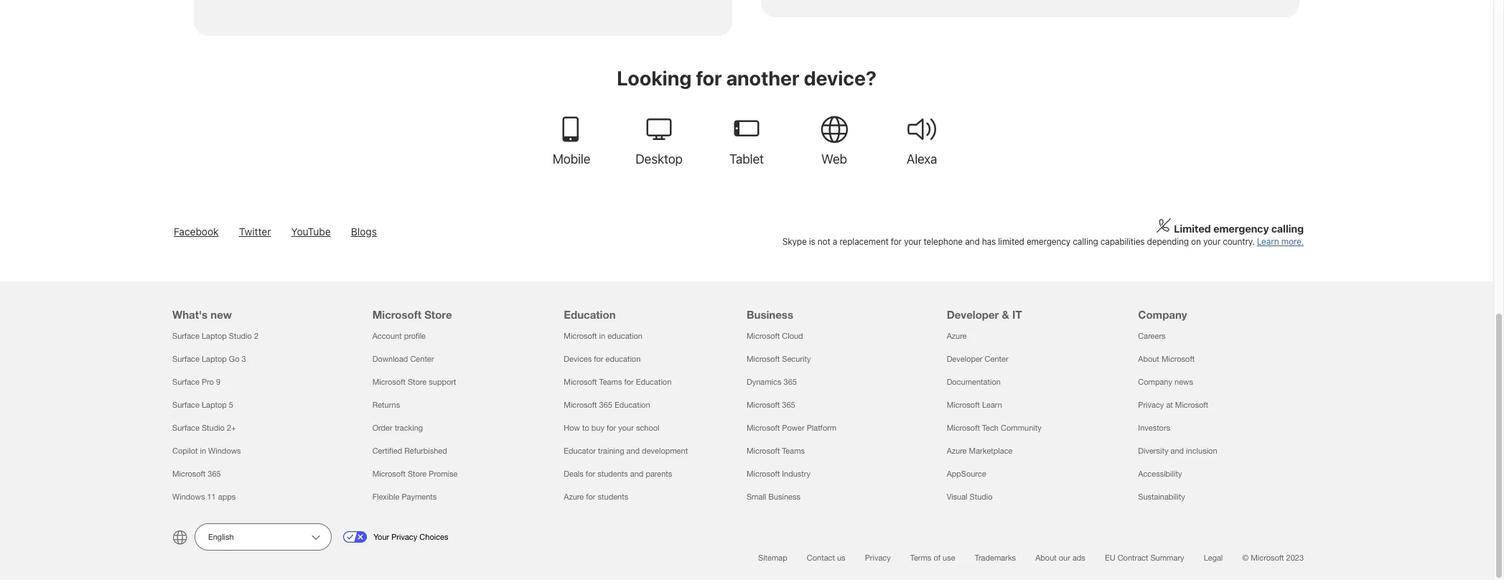 Task type: vqa. For each thing, say whether or not it's contained in the screenshot.


Task type: describe. For each thing, give the bounding box(es) containing it.
company for company news
[[1139, 378, 1173, 386]]

microsoft store heading
[[373, 282, 547, 325]]

limited
[[1175, 223, 1212, 235]]

azure marketplace
[[947, 447, 1013, 455]]

microsoft for microsoft cloud link
[[747, 332, 780, 340]]

microsoft store promise link
[[373, 470, 458, 478]]

tracking
[[395, 424, 423, 432]]


[[908, 115, 937, 144]]

and inside limited emergency calling skype is not a replacement for your telephone and has limited emergency calling capabilities depending on your country. learn more.
[[966, 236, 980, 247]]

investors link
[[1139, 424, 1171, 432]]

copilot
[[172, 447, 198, 455]]

diversity and inclusion link
[[1139, 447, 1218, 455]]

promise
[[429, 470, 458, 478]]

visual
[[947, 493, 968, 501]]

microsoft for microsoft 365 education link
[[564, 401, 597, 409]]

azure for azure marketplace
[[947, 447, 967, 455]]

and right diversity
[[1171, 447, 1185, 455]]

looking for another device?
[[617, 66, 877, 90]]

surface for surface laptop studio 2
[[172, 332, 200, 340]]

azure for azure link
[[947, 332, 967, 340]]

 for tablet
[[733, 115, 761, 144]]

1 horizontal spatial calling
[[1272, 223, 1305, 235]]

youtube
[[291, 226, 331, 238]]

microsoft teams for education link
[[564, 378, 672, 386]]

for up microsoft 365 education link
[[625, 378, 634, 386]]

power
[[782, 424, 805, 432]]

microsoft teams link
[[747, 447, 805, 455]]

skype
[[783, 236, 807, 247]]

terms of use link
[[911, 554, 956, 562]]

microsoft right at
[[1176, 401, 1209, 409]]

about for about our ads
[[1036, 554, 1057, 562]]

1 vertical spatial emergency
[[1027, 236, 1071, 247]]

microsoft for microsoft store support link
[[373, 378, 406, 386]]

surface pro 9 link
[[172, 378, 221, 386]]

what's
[[172, 308, 208, 321]]

terms
[[911, 554, 932, 562]]

go
[[229, 355, 240, 363]]

educator training and development link
[[564, 447, 688, 455]]

summary
[[1151, 554, 1185, 562]]

telephone
[[924, 236, 963, 247]]

account
[[373, 332, 402, 340]]

privacy link
[[865, 554, 891, 562]]

surface for surface laptop 5
[[172, 401, 200, 409]]

company heading
[[1139, 282, 1313, 325]]

returns
[[373, 401, 400, 409]]

privacy at microsoft
[[1139, 401, 1209, 409]]

more.
[[1282, 236, 1305, 247]]

company for company
[[1139, 308, 1188, 321]]

depending
[[1148, 236, 1190, 247]]

youtube link
[[291, 226, 331, 238]]

community
[[1001, 424, 1042, 432]]

microsoft for microsoft power platform link on the bottom
[[747, 424, 780, 432]]

terms of use
[[911, 554, 956, 562]]

business inside heading
[[747, 308, 794, 321]]

has
[[983, 236, 996, 247]]

sitemap link
[[759, 554, 788, 562]]

blogs
[[351, 226, 377, 238]]

to
[[583, 424, 590, 432]]

about microsoft link
[[1139, 355, 1195, 363]]

1 vertical spatial business
[[769, 493, 801, 501]]

center for developer
[[985, 355, 1009, 363]]

alexa
[[907, 152, 938, 167]]

microsoft for microsoft security link
[[747, 355, 780, 363]]

on
[[1192, 236, 1202, 247]]

for down deals for students and parents link
[[586, 493, 596, 501]]

1 horizontal spatial your
[[905, 236, 922, 247]]

365 up 11
[[208, 470, 221, 478]]

surface for surface laptop go 3
[[172, 355, 200, 363]]

surface laptop 5 link
[[172, 401, 233, 409]]

marketplace
[[969, 447, 1013, 455]]

returns link
[[373, 401, 400, 409]]

microsoft teams for education
[[564, 378, 672, 386]]

contact
[[807, 554, 835, 562]]

center for microsoft
[[410, 355, 434, 363]]

it
[[1013, 308, 1023, 321]]

1 vertical spatial microsoft 365 link
[[172, 470, 221, 478]]

visual studio
[[947, 493, 993, 501]]

microsoft in education link
[[564, 332, 643, 340]]


[[645, 115, 674, 144]]

flexible
[[373, 493, 400, 501]]

a
[[833, 236, 838, 247]]

365 up microsoft power platform link on the bottom
[[782, 401, 796, 409]]

account profile
[[373, 332, 426, 340]]

investors
[[1139, 424, 1171, 432]]

microsoft for microsoft learn link at the right of page
[[947, 401, 980, 409]]

privacy for privacy link
[[865, 554, 891, 562]]

twitter
[[239, 226, 271, 238]]

appsource link
[[947, 470, 987, 478]]

microsoft store support link
[[373, 378, 456, 386]]

is
[[809, 236, 816, 247]]

careers link
[[1139, 332, 1166, 340]]

1 vertical spatial education
[[636, 378, 672, 386]]

studio for surface studio 2+
[[202, 424, 225, 432]]

about microsoft
[[1139, 355, 1195, 363]]

privacy for privacy at microsoft
[[1139, 401, 1165, 409]]

1 vertical spatial calling
[[1073, 236, 1099, 247]]

2023
[[1287, 554, 1305, 562]]

careers
[[1139, 332, 1166, 340]]

dynamics 365
[[747, 378, 797, 386]]

microsoft in education
[[564, 332, 643, 340]]

in for copilot
[[200, 447, 206, 455]]

inclusion
[[1187, 447, 1218, 455]]

profile
[[404, 332, 426, 340]]

microsoft for microsoft teams link
[[747, 447, 780, 455]]

microsoft industry
[[747, 470, 811, 478]]

store for microsoft store
[[425, 308, 452, 321]]

training
[[598, 447, 625, 455]]

business heading
[[747, 282, 930, 325]]

flexible payments link
[[373, 493, 437, 501]]

new
[[211, 308, 232, 321]]

azure link
[[947, 332, 967, 340]]

microsoft tech community
[[947, 424, 1042, 432]]

microsoft 365 for the microsoft 365 link to the bottom
[[172, 470, 221, 478]]

certified
[[373, 447, 402, 455]]

microsoft for microsoft store promise link in the left bottom of the page
[[373, 470, 406, 478]]

in for microsoft
[[600, 332, 606, 340]]

microsoft security
[[747, 355, 811, 363]]

how to buy for your school link
[[564, 424, 660, 432]]

learn inside footer resource links element
[[983, 401, 1003, 409]]

educator training and development
[[564, 447, 688, 455]]

for right devices at the left of page
[[594, 355, 604, 363]]

education for microsoft in education
[[608, 332, 643, 340]]

how to buy for your school
[[564, 424, 660, 432]]

teams for microsoft teams for education
[[600, 378, 622, 386]]

mobile
[[553, 152, 591, 167]]

company news
[[1139, 378, 1194, 386]]

devices for education link
[[564, 355, 641, 363]]

windows 11 apps
[[172, 493, 236, 501]]



Task type: locate. For each thing, give the bounding box(es) containing it.
accessibility link
[[1139, 470, 1183, 478]]

4 surface from the top
[[172, 401, 200, 409]]

microsoft up microsoft security link
[[747, 332, 780, 340]]

surface laptop 5
[[172, 401, 233, 409]]

education up school
[[636, 378, 672, 386]]

1 horizontal spatial in
[[600, 332, 606, 340]]

1 vertical spatial about
[[1036, 554, 1057, 562]]

developer down azure link
[[947, 355, 983, 363]]

azure for azure for students
[[564, 493, 584, 501]]

store up profile
[[425, 308, 452, 321]]

microsoft down dynamics
[[747, 401, 780, 409]]

surface pro 9
[[172, 378, 221, 386]]

your left school
[[619, 424, 634, 432]]

3 surface from the top
[[172, 378, 200, 386]]

in right the 'copilot'
[[200, 447, 206, 455]]

business down microsoft industry link
[[769, 493, 801, 501]]

microsoft store promise
[[373, 470, 458, 478]]

company down about microsoft
[[1139, 378, 1173, 386]]

0 horizontal spatial your
[[619, 424, 634, 432]]

microsoft power platform link
[[747, 424, 837, 432]]

0 vertical spatial studio
[[229, 332, 252, 340]]

2 horizontal spatial studio
[[970, 493, 993, 501]]

laptop for go
[[202, 355, 227, 363]]

studio right visual
[[970, 493, 993, 501]]

0 vertical spatial microsoft 365
[[747, 401, 796, 409]]

developer for developer center
[[947, 355, 983, 363]]

company news link
[[1139, 378, 1194, 386]]

0 vertical spatial business
[[747, 308, 794, 321]]

1 center from the left
[[410, 355, 434, 363]]

2 developer from the top
[[947, 355, 983, 363]]

0 vertical spatial developer
[[947, 308, 1000, 321]]

0 vertical spatial about
[[1139, 355, 1160, 363]]

education
[[608, 332, 643, 340], [606, 355, 641, 363]]

azure up appsource
[[947, 447, 967, 455]]

your
[[905, 236, 922, 247], [1204, 236, 1221, 247], [619, 424, 634, 432]]

pro
[[202, 378, 214, 386]]

blogs link
[[351, 226, 377, 238]]

studio left 2+
[[202, 424, 225, 432]]

learn left more. on the right top of the page
[[1258, 236, 1280, 247]]

what's new heading
[[172, 282, 355, 325]]

1  from the left
[[557, 115, 586, 144]]

developer & it
[[947, 308, 1023, 321]]

1 horizontal spatial windows
[[208, 447, 241, 455]]

1 developer from the top
[[947, 308, 1000, 321]]

and left 'has'
[[966, 236, 980, 247]]

0 horizontal spatial in
[[200, 447, 206, 455]]


[[820, 115, 849, 144]]

education inside "heading"
[[564, 308, 616, 321]]

 for mobile
[[557, 115, 586, 144]]

0 vertical spatial privacy
[[1139, 401, 1165, 409]]

0 vertical spatial learn
[[1258, 236, 1280, 247]]

1 horizontal spatial studio
[[229, 332, 252, 340]]

2 laptop from the top
[[202, 355, 227, 363]]

education down microsoft teams for education
[[615, 401, 651, 409]]

3 laptop from the top
[[202, 401, 227, 409]]

microsoft down certified
[[373, 470, 406, 478]]

0 vertical spatial microsoft 365 link
[[747, 401, 796, 409]]

for right replacement
[[891, 236, 902, 247]]

1 laptop from the top
[[202, 332, 227, 340]]

laptop down new
[[202, 332, 227, 340]]

contact us link
[[807, 554, 846, 562]]

calling left capabilities
[[1073, 236, 1099, 247]]

365 down security
[[784, 378, 797, 386]]

surface left pro
[[172, 378, 200, 386]]

microsoft 365 for the microsoft 365 link to the right
[[747, 401, 796, 409]]

about down careers
[[1139, 355, 1160, 363]]

education for devices for education
[[606, 355, 641, 363]]

2 horizontal spatial privacy
[[1139, 401, 1165, 409]]

in up devices for education link on the left bottom of page
[[600, 332, 606, 340]]

1 company from the top
[[1139, 308, 1188, 321]]

0 vertical spatial teams
[[600, 378, 622, 386]]

2 vertical spatial store
[[408, 470, 427, 478]]

teams for microsoft teams
[[782, 447, 805, 455]]

azure down deals at the left of the page
[[564, 493, 584, 501]]

2 students from the top
[[598, 493, 629, 501]]

center down profile
[[410, 355, 434, 363]]

accessibility
[[1139, 470, 1183, 478]]

appsource
[[947, 470, 987, 478]]

security
[[782, 355, 811, 363]]

legal
[[1204, 554, 1224, 562]]

microsoft for microsoft industry link
[[747, 470, 780, 478]]

dynamics
[[747, 378, 782, 386]]

microsoft for 'microsoft tech community' link
[[947, 424, 980, 432]]

laptop left 5
[[202, 401, 227, 409]]

eu
[[1106, 554, 1116, 562]]

1 horizontal spatial 
[[733, 115, 761, 144]]

2 center from the left
[[985, 355, 1009, 363]]

surface laptop go 3
[[172, 355, 246, 363]]

microsoft up microsoft industry
[[747, 447, 780, 455]]

microsoft 365 up windows 11 apps 'link'
[[172, 470, 221, 478]]

365 up how to buy for your school
[[600, 401, 613, 409]]

order tracking link
[[373, 424, 423, 432]]

emergency right limited
[[1027, 236, 1071, 247]]

0 vertical spatial in
[[600, 332, 606, 340]]

for right deals at the left of the page
[[586, 470, 596, 478]]

eu contract summary
[[1106, 554, 1185, 562]]

students for azure
[[598, 493, 629, 501]]

calling up more. on the right top of the page
[[1272, 223, 1305, 235]]

company inside heading
[[1139, 308, 1188, 321]]

surface for surface pro 9
[[172, 378, 200, 386]]

microsoft cloud
[[747, 332, 804, 340]]

privacy right us
[[865, 554, 891, 562]]

1 vertical spatial company
[[1139, 378, 1173, 386]]

parents
[[646, 470, 673, 478]]

developer inside heading
[[947, 308, 1000, 321]]

about inside footer resource links element
[[1139, 355, 1160, 363]]

privacy left at
[[1139, 401, 1165, 409]]

© microsoft 2023
[[1243, 554, 1305, 562]]

1 vertical spatial developer
[[947, 355, 983, 363]]

1 vertical spatial windows
[[172, 493, 205, 501]]

privacy right your
[[392, 533, 418, 542]]

windows down 2+
[[208, 447, 241, 455]]

1 horizontal spatial about
[[1139, 355, 1160, 363]]

deals for students and parents link
[[564, 470, 673, 478]]

teams up microsoft 365 education link
[[600, 378, 622, 386]]

laptop for studio
[[202, 332, 227, 340]]

0 horizontal spatial studio
[[202, 424, 225, 432]]

teams
[[600, 378, 622, 386], [782, 447, 805, 455]]

and right training
[[627, 447, 640, 455]]

1 horizontal spatial teams
[[782, 447, 805, 455]]

for inside limited emergency calling skype is not a replacement for your telephone and has limited emergency calling capabilities depending on your country. learn more.
[[891, 236, 902, 247]]

teams down power
[[782, 447, 805, 455]]

azure up developer center link
[[947, 332, 967, 340]]

facebook
[[174, 226, 219, 238]]

surface up the 'copilot'
[[172, 424, 200, 432]]

1 vertical spatial teams
[[782, 447, 805, 455]]

0 vertical spatial calling
[[1272, 223, 1305, 235]]

0 vertical spatial store
[[425, 308, 452, 321]]

business up the microsoft cloud
[[747, 308, 794, 321]]

microsoft up the account profile link on the left
[[373, 308, 422, 321]]

store for microsoft store support
[[408, 378, 427, 386]]

account profile link
[[373, 332, 426, 340]]

microsoft inside heading
[[373, 308, 422, 321]]

1 horizontal spatial privacy
[[865, 554, 891, 562]]

for left another
[[696, 66, 722, 90]]

microsoft 365 link up windows 11 apps 'link'
[[172, 470, 221, 478]]

1 horizontal spatial learn
[[1258, 236, 1280, 247]]

your left telephone
[[905, 236, 922, 247]]

students for deals
[[598, 470, 628, 478]]

trademarks
[[975, 554, 1017, 562]]

contract
[[1118, 554, 1149, 562]]

2  from the left
[[733, 115, 761, 144]]

2 vertical spatial laptop
[[202, 401, 227, 409]]

store
[[425, 308, 452, 321], [408, 378, 427, 386], [408, 470, 427, 478]]

microsoft for microsoft teams for education link
[[564, 378, 597, 386]]

developer up azure link
[[947, 308, 1000, 321]]

center
[[410, 355, 434, 363], [985, 355, 1009, 363]]

store inside heading
[[425, 308, 452, 321]]

surface for surface studio 2+
[[172, 424, 200, 432]]

company up careers link
[[1139, 308, 1188, 321]]

1 vertical spatial store
[[408, 378, 427, 386]]


[[557, 115, 586, 144], [733, 115, 761, 144]]

about
[[1139, 355, 1160, 363], [1036, 554, 1057, 562]]

microsoft up microsoft teams link
[[747, 424, 780, 432]]

education
[[564, 308, 616, 321], [636, 378, 672, 386], [615, 401, 651, 409]]

flexible payments
[[373, 493, 437, 501]]

microsoft up dynamics
[[747, 355, 780, 363]]

1 vertical spatial education
[[606, 355, 641, 363]]

5
[[229, 401, 233, 409]]

0 horizontal spatial microsoft 365 link
[[172, 470, 221, 478]]

laptop for 5
[[202, 401, 227, 409]]

1 vertical spatial azure
[[947, 447, 967, 455]]

your privacy choices link
[[343, 532, 466, 543]]

learn up tech
[[983, 401, 1003, 409]]

1 horizontal spatial microsoft 365 link
[[747, 401, 796, 409]]

emergency up country.
[[1214, 223, 1270, 235]]

microsoft 365 link down dynamics 365
[[747, 401, 796, 409]]

surface studio 2+ link
[[172, 424, 236, 432]]

deals
[[564, 470, 584, 478]]

tablet
[[730, 152, 764, 167]]

device?
[[804, 66, 877, 90]]

1 vertical spatial laptop
[[202, 355, 227, 363]]

microsoft down the 'copilot'
[[172, 470, 206, 478]]

store up payments
[[408, 470, 427, 478]]

learn inside limited emergency calling skype is not a replacement for your telephone and has limited emergency calling capabilities depending on your country. learn more.
[[1258, 236, 1280, 247]]

2 surface from the top
[[172, 355, 200, 363]]

0 horizontal spatial windows
[[172, 493, 205, 501]]

facebook link
[[174, 226, 219, 238]]

surface up surface pro 9 link
[[172, 355, 200, 363]]

about our ads link
[[1036, 554, 1086, 562]]

not
[[818, 236, 831, 247]]

apps
[[218, 493, 236, 501]]

surface down surface pro 9 link
[[172, 401, 200, 409]]

0 horizontal spatial emergency
[[1027, 236, 1071, 247]]

developer & it heading
[[947, 282, 1122, 325]]

microsoft 365 education
[[564, 401, 651, 409]]

store for microsoft store promise
[[408, 470, 427, 478]]

2 company from the top
[[1139, 378, 1173, 386]]

2 vertical spatial privacy
[[865, 554, 891, 562]]

order tracking
[[373, 424, 423, 432]]

0 horizontal spatial 
[[557, 115, 586, 144]]

microsoft learn link
[[947, 401, 1003, 409]]

0 vertical spatial company
[[1139, 308, 1188, 321]]

0 vertical spatial students
[[598, 470, 628, 478]]

your right on
[[1204, 236, 1221, 247]]

laptop left go
[[202, 355, 227, 363]]

microsoft for microsoft in education link
[[564, 332, 597, 340]]

students down deals for students and parents link
[[598, 493, 629, 501]]

azure for students
[[564, 493, 629, 501]]

microsoft up the to
[[564, 401, 597, 409]]

2 horizontal spatial your
[[1204, 236, 1221, 247]]

microsoft up news
[[1162, 355, 1195, 363]]

1 horizontal spatial microsoft 365
[[747, 401, 796, 409]]

microsoft store support
[[373, 378, 456, 386]]

education heading
[[564, 282, 738, 325]]

desktop
[[636, 152, 683, 167]]

laptop
[[202, 332, 227, 340], [202, 355, 227, 363], [202, 401, 227, 409]]

0 horizontal spatial calling
[[1073, 236, 1099, 247]]

for right buy
[[607, 424, 617, 432]]

documentation
[[947, 378, 1001, 386]]

platform
[[807, 424, 837, 432]]

microsoft cloud link
[[747, 332, 804, 340]]

copilot in windows
[[172, 447, 241, 455]]

buy
[[592, 424, 605, 432]]

0 horizontal spatial teams
[[600, 378, 622, 386]]

school
[[636, 424, 660, 432]]

2 vertical spatial education
[[615, 401, 651, 409]]

development
[[642, 447, 688, 455]]

1 vertical spatial learn
[[983, 401, 1003, 409]]

about for about microsoft
[[1139, 355, 1160, 363]]

0 vertical spatial windows
[[208, 447, 241, 455]]

1 vertical spatial students
[[598, 493, 629, 501]]

9
[[216, 378, 221, 386]]

0 horizontal spatial center
[[410, 355, 434, 363]]

0 vertical spatial azure
[[947, 332, 967, 340]]

education up devices for education link on the left bottom of page
[[608, 332, 643, 340]]

your inside footer resource links element
[[619, 424, 634, 432]]

at
[[1167, 401, 1174, 409]]

studio for visual studio
[[970, 493, 993, 501]]

news
[[1175, 378, 1194, 386]]

english
[[208, 533, 234, 542]]

0 horizontal spatial about
[[1036, 554, 1057, 562]]

microsoft 365 link
[[747, 401, 796, 409], [172, 470, 221, 478]]

download
[[373, 355, 408, 363]]

store left the support
[[408, 378, 427, 386]]

certified refurbished
[[373, 447, 447, 455]]

1 horizontal spatial emergency
[[1214, 223, 1270, 235]]

windows left 11
[[172, 493, 205, 501]]

0 horizontal spatial learn
[[983, 401, 1003, 409]]

microsoft down microsoft learn link at the right of page
[[947, 424, 980, 432]]

industry
[[782, 470, 811, 478]]

developer center
[[947, 355, 1009, 363]]

education up microsoft in education link
[[564, 308, 616, 321]]

1 surface from the top
[[172, 332, 200, 340]]

0 horizontal spatial microsoft 365
[[172, 470, 221, 478]]

0 horizontal spatial privacy
[[392, 533, 418, 542]]

deals for students and parents
[[564, 470, 673, 478]]

0 vertical spatial laptop
[[202, 332, 227, 340]]

students down training
[[598, 470, 628, 478]]

3
[[242, 355, 246, 363]]

surface down 'what's'
[[172, 332, 200, 340]]

microsoft down download on the bottom of page
[[373, 378, 406, 386]]

0 vertical spatial emergency
[[1214, 223, 1270, 235]]

education up microsoft teams for education
[[606, 355, 641, 363]]

microsoft 365 down dynamics 365
[[747, 401, 796, 409]]

california consumer privacy act (ccpa) opt-out icon image
[[343, 532, 374, 543]]

educator
[[564, 447, 596, 455]]

2 vertical spatial studio
[[970, 493, 993, 501]]

1 vertical spatial studio
[[202, 424, 225, 432]]

windows
[[208, 447, 241, 455], [172, 493, 205, 501]]

microsoft down the documentation
[[947, 401, 980, 409]]

microsoft down devices at the left of page
[[564, 378, 597, 386]]

sustainability
[[1139, 493, 1186, 501]]

 up mobile
[[557, 115, 586, 144]]

microsoft for microsoft store heading at the left of page
[[373, 308, 422, 321]]

0 vertical spatial education
[[564, 308, 616, 321]]

footer resource links element
[[98, 282, 1397, 509]]

microsoft up small
[[747, 470, 780, 478]]

ads
[[1073, 554, 1086, 562]]

center up the documentation
[[985, 355, 1009, 363]]

about left our
[[1036, 554, 1057, 562]]

microsoft store
[[373, 308, 452, 321]]

1 vertical spatial in
[[200, 447, 206, 455]]

microsoft right ©
[[1252, 554, 1285, 562]]

privacy inside footer resource links element
[[1139, 401, 1165, 409]]

0 vertical spatial education
[[608, 332, 643, 340]]

microsoft up devices at the left of page
[[564, 332, 597, 340]]

2 vertical spatial azure
[[564, 493, 584, 501]]

5 surface from the top
[[172, 424, 200, 432]]

learn more. link
[[1258, 236, 1305, 247]]

1 horizontal spatial center
[[985, 355, 1009, 363]]

1 students from the top
[[598, 470, 628, 478]]

studio left 2
[[229, 332, 252, 340]]

365
[[784, 378, 797, 386], [600, 401, 613, 409], [782, 401, 796, 409], [208, 470, 221, 478]]

developer for developer & it
[[947, 308, 1000, 321]]

 up 'tablet'
[[733, 115, 761, 144]]

1 vertical spatial privacy
[[392, 533, 418, 542]]

1 vertical spatial microsoft 365
[[172, 470, 221, 478]]

and left parents
[[631, 470, 644, 478]]

2
[[254, 332, 259, 340]]



